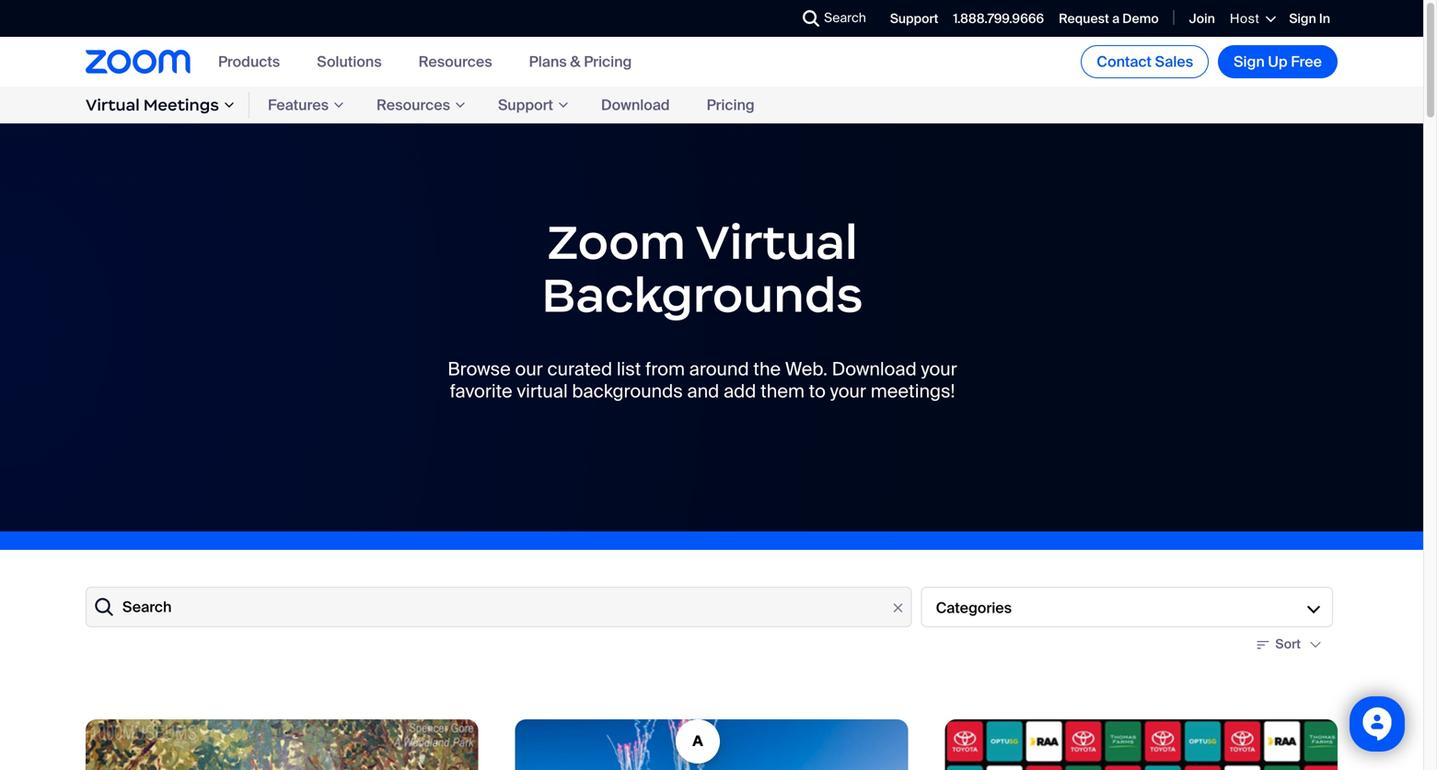 Task type: locate. For each thing, give the bounding box(es) containing it.
sign up free
[[1234, 52, 1323, 71]]

0 vertical spatial search
[[824, 9, 867, 26]]

resources button
[[419, 52, 492, 71], [358, 92, 480, 118]]

1 horizontal spatial support
[[891, 10, 939, 27]]

request
[[1059, 10, 1110, 27]]

0 vertical spatial resources
[[419, 52, 492, 71]]

1 vertical spatial virtual
[[696, 212, 858, 272]]

0 horizontal spatial sign
[[1234, 52, 1265, 71]]

sign
[[1290, 10, 1317, 27], [1234, 52, 1265, 71]]

1.888.799.9666 link
[[954, 10, 1045, 27]]

support down plans
[[498, 95, 554, 115]]

1 vertical spatial support
[[498, 95, 554, 115]]

backgrounds
[[542, 265, 864, 325]]

0 horizontal spatial your
[[830, 380, 867, 403]]

0 vertical spatial support
[[891, 10, 939, 27]]

plans
[[529, 52, 567, 71]]

add
[[724, 380, 757, 403]]

download
[[601, 95, 670, 115], [832, 358, 917, 381]]

up
[[1269, 52, 1288, 71]]

sign left up
[[1234, 52, 1265, 71]]

0 vertical spatial download
[[601, 95, 670, 115]]

download inside the browse our curated list from around the web. download your favorite virtual backgrounds and add them to your meetings!
[[832, 358, 917, 381]]

categories
[[936, 598, 1012, 618]]

resources button for products
[[419, 52, 492, 71]]

0 vertical spatial pricing
[[584, 52, 632, 71]]

sign in link
[[1290, 10, 1331, 27]]

virtual inside dropdown button
[[86, 95, 140, 115]]

0 vertical spatial resources button
[[419, 52, 492, 71]]

zoom logo image
[[86, 50, 191, 73]]

1 vertical spatial sign
[[1234, 52, 1265, 71]]

meetings
[[143, 95, 219, 115]]

support for support link
[[891, 10, 939, 27]]

1 horizontal spatial download
[[832, 358, 917, 381]]

request a demo
[[1059, 10, 1159, 27]]

&
[[571, 52, 581, 71]]

products
[[218, 52, 280, 71]]

resources
[[419, 52, 492, 71], [377, 95, 450, 115]]

support inside dropdown button
[[498, 95, 554, 115]]

1 vertical spatial download
[[832, 358, 917, 381]]

1 horizontal spatial search
[[824, 9, 867, 26]]

1 horizontal spatial pricing
[[707, 95, 755, 115]]

search image
[[803, 10, 820, 27], [803, 10, 820, 27]]

sign left in
[[1290, 10, 1317, 27]]

host button
[[1231, 10, 1275, 27]]

1 vertical spatial search
[[123, 597, 172, 617]]

resources up support dropdown button
[[419, 52, 492, 71]]

0 horizontal spatial search
[[123, 597, 172, 617]]

virtual
[[517, 380, 568, 403]]

1 horizontal spatial sign
[[1290, 10, 1317, 27]]

0 vertical spatial virtual
[[86, 95, 140, 115]]

resources down solutions
[[377, 95, 450, 115]]

0 horizontal spatial download
[[601, 95, 670, 115]]

the
[[754, 358, 781, 381]]

sign for sign up free
[[1234, 52, 1265, 71]]

1 horizontal spatial virtual
[[696, 212, 858, 272]]

support for support dropdown button
[[498, 95, 554, 115]]

contact
[[1097, 52, 1152, 71]]

plans & pricing link
[[529, 52, 632, 71]]

from
[[646, 358, 685, 381]]

web.
[[786, 358, 828, 381]]

download right to
[[832, 358, 917, 381]]

download link
[[583, 91, 689, 119]]

resources button down solutions
[[358, 92, 480, 118]]

search inside zoom virtual backgrounds main content
[[123, 597, 172, 617]]

0 horizontal spatial support
[[498, 95, 554, 115]]

resources for products
[[419, 52, 492, 71]]

1 vertical spatial pricing
[[707, 95, 755, 115]]

list
[[617, 358, 641, 381]]

meetings!
[[871, 380, 956, 403]]

1 vertical spatial resources button
[[358, 92, 480, 118]]

your
[[921, 358, 958, 381], [830, 380, 867, 403]]

0 vertical spatial sign
[[1290, 10, 1317, 27]]

zoom
[[548, 212, 686, 272]]

support
[[891, 10, 939, 27], [498, 95, 554, 115]]

virtual
[[86, 95, 140, 115], [696, 212, 858, 272]]

0 horizontal spatial virtual
[[86, 95, 140, 115]]

plans & pricing
[[529, 52, 632, 71]]

1 vertical spatial resources
[[377, 95, 450, 115]]

curated
[[548, 358, 613, 381]]

virtual inside zoom virtual backgrounds
[[696, 212, 858, 272]]

resources button up support dropdown button
[[419, 52, 492, 71]]

free
[[1292, 52, 1323, 71]]

to
[[809, 380, 826, 403]]

sales
[[1156, 52, 1194, 71]]

sort
[[1276, 635, 1302, 652]]

support left 1.888.799.9666
[[891, 10, 939, 27]]

download down plans & pricing
[[601, 95, 670, 115]]

contact sales link
[[1082, 45, 1210, 78]]

1 horizontal spatial your
[[921, 358, 958, 381]]

search
[[824, 9, 867, 26], [123, 597, 172, 617]]

join link
[[1190, 10, 1216, 27]]

pricing
[[584, 52, 632, 71], [707, 95, 755, 115]]



Task type: describe. For each thing, give the bounding box(es) containing it.
download inside download link
[[601, 95, 670, 115]]

request a demo link
[[1059, 10, 1159, 27]]

zoom virtual backgrounds main content
[[0, 123, 1424, 770]]

1.888.799.9666
[[954, 10, 1045, 27]]

sign up free link
[[1219, 45, 1338, 78]]

categories button
[[922, 587, 1334, 627]]

resources button for virtual meetings
[[358, 92, 480, 118]]

features
[[268, 95, 329, 115]]

browse our curated list from around the web. download your favorite virtual backgrounds and add them to your meetings!
[[448, 358, 958, 403]]

features button
[[250, 92, 358, 118]]

virtual meetings button
[[86, 92, 250, 118]]

resources for virtual meetings
[[377, 95, 450, 115]]

sign for sign in
[[1290, 10, 1317, 27]]

around
[[690, 358, 749, 381]]

sign in
[[1290, 10, 1331, 27]]

host
[[1231, 10, 1260, 27]]

demo
[[1123, 10, 1159, 27]]

pricing inside pricing link
[[707, 95, 755, 115]]

products button
[[218, 52, 280, 71]]

browse
[[448, 358, 511, 381]]

clear search image
[[889, 598, 909, 618]]

support button
[[480, 92, 583, 118]]

contact sales
[[1097, 52, 1194, 71]]

sort button
[[1253, 628, 1329, 660]]

Search text field
[[86, 587, 912, 627]]

0 horizontal spatial pricing
[[584, 52, 632, 71]]

virtual meetings
[[86, 95, 219, 115]]

solutions button
[[317, 52, 382, 71]]

join
[[1190, 10, 1216, 27]]

and
[[688, 380, 720, 403]]

pricing link
[[689, 91, 773, 119]]

in
[[1320, 10, 1331, 27]]

zoom virtual backgrounds
[[542, 212, 864, 325]]

support link
[[891, 10, 939, 27]]

solutions
[[317, 52, 382, 71]]

a
[[1113, 10, 1120, 27]]

our
[[515, 358, 543, 381]]

backgrounds
[[572, 380, 683, 403]]

favorite
[[450, 380, 513, 403]]

them
[[761, 380, 805, 403]]



Task type: vqa. For each thing, say whether or not it's contained in the screenshot.
Spaces
no



